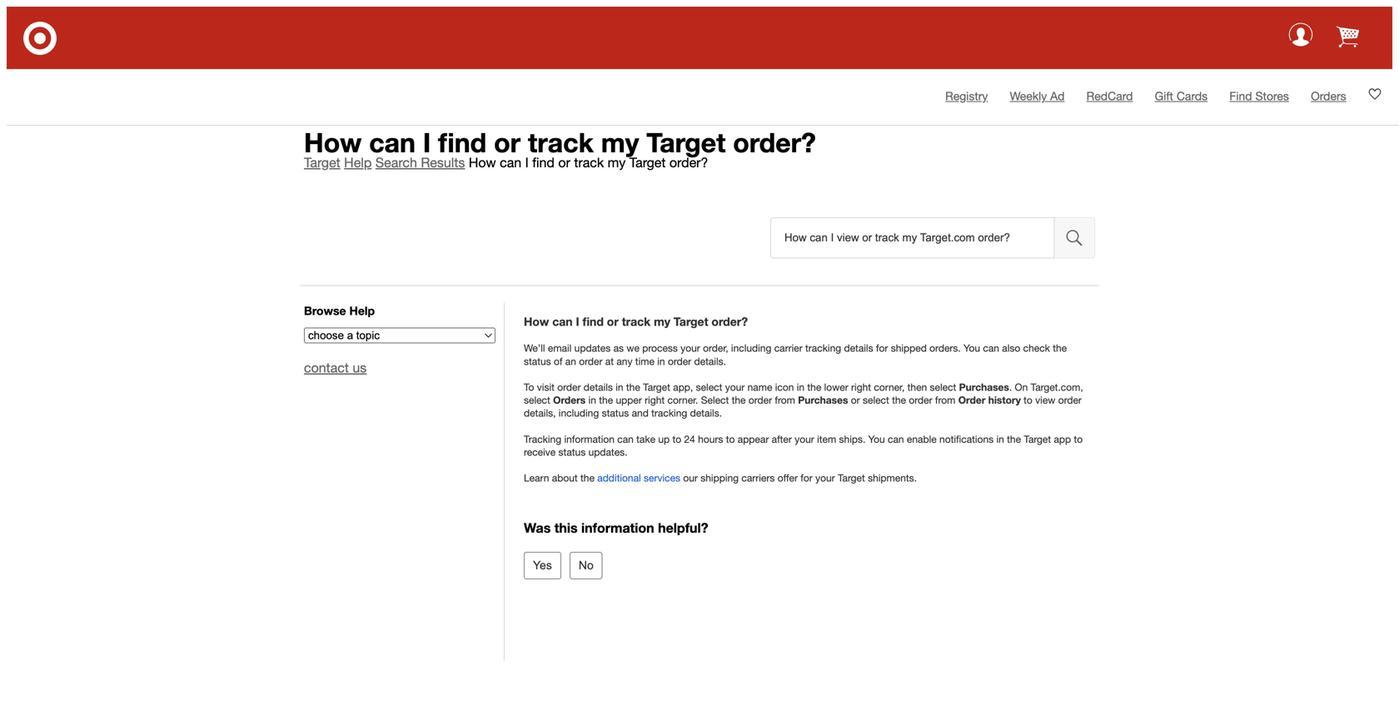 Task type: vqa. For each thing, say whether or not it's contained in the screenshot.
">"
no



Task type: locate. For each thing, give the bounding box(es) containing it.
including inside to view order details, including status and tracking details.
[[559, 407, 599, 419]]

2 horizontal spatial status
[[602, 407, 629, 419]]

target inside tracking information can take up to 24 hours to appear after your item ships. you can enable notifications in the target app to receive status updates.
[[1024, 433, 1051, 445]]

for left shipped
[[876, 342, 888, 354]]

1 vertical spatial you
[[868, 433, 885, 445]]

1 horizontal spatial including
[[731, 342, 772, 354]]

to left 24
[[673, 433, 681, 445]]

orders left favorites icon
[[1311, 89, 1346, 103]]

details down at
[[584, 381, 613, 393]]

select right then
[[930, 381, 956, 393]]

at
[[605, 355, 614, 367]]

1 horizontal spatial for
[[876, 342, 888, 354]]

purchases up "order"
[[959, 381, 1009, 393]]

0 horizontal spatial orders
[[553, 394, 586, 406]]

details.
[[694, 355, 726, 367], [690, 407, 722, 419]]

1 vertical spatial help
[[349, 304, 375, 318]]

orders for orders
[[1311, 89, 1346, 103]]

how left search at the top left of page
[[304, 127, 362, 158]]

purchases down the lower
[[798, 394, 848, 406]]

in
[[657, 355, 665, 367], [616, 381, 623, 393], [797, 381, 805, 393], [588, 394, 596, 406], [996, 433, 1004, 445]]

weekly ad
[[1010, 89, 1065, 103]]

stores
[[1255, 89, 1289, 103]]

tracking
[[805, 342, 841, 354], [651, 407, 687, 419]]

can left the also on the right
[[983, 342, 999, 354]]

to inside to view order details, including status and tracking details.
[[1024, 394, 1033, 406]]

in right the notifications
[[996, 433, 1004, 445]]

i for how can i find or track my target order?
[[576, 315, 579, 329]]

orders
[[1311, 89, 1346, 103], [553, 394, 586, 406]]

1 from from the left
[[775, 394, 795, 406]]

can left results
[[369, 127, 416, 158]]

select up details,
[[524, 394, 550, 406]]

carriers
[[742, 472, 775, 484]]

history
[[988, 394, 1021, 406]]

help
[[344, 155, 372, 170], [349, 304, 375, 318]]

information down 'additional'
[[581, 520, 654, 536]]

0 vertical spatial information
[[564, 433, 615, 445]]

details. down order,
[[694, 355, 726, 367]]

status inside to view order details, including status and tracking details.
[[602, 407, 629, 419]]

my
[[601, 127, 639, 158], [608, 155, 626, 170], [654, 315, 670, 329]]

your left item
[[795, 433, 814, 445]]

1 horizontal spatial orders
[[1311, 89, 1346, 103]]

to
[[1024, 394, 1033, 406], [673, 433, 681, 445], [726, 433, 735, 445], [1074, 433, 1083, 445]]

including
[[731, 342, 772, 354], [559, 407, 599, 419]]

1 vertical spatial for
[[801, 472, 813, 484]]

0 vertical spatial help
[[344, 155, 372, 170]]

0 horizontal spatial right
[[645, 394, 665, 406]]

on
[[1015, 381, 1028, 393]]

tracking inside to view order details, including status and tracking details.
[[651, 407, 687, 419]]

in left upper
[[588, 394, 596, 406]]

order
[[579, 355, 603, 367], [668, 355, 691, 367], [557, 381, 581, 393], [749, 394, 772, 406], [909, 394, 932, 406], [1058, 394, 1082, 406]]

check
[[1023, 342, 1050, 354]]

status inside the 'we'll email updates as we process your order, including carrier tracking details for shipped orders. you can also check the status of an order at any time in order details.'
[[524, 355, 551, 367]]

0 vertical spatial details
[[844, 342, 873, 354]]

0 horizontal spatial for
[[801, 472, 813, 484]]

0 vertical spatial including
[[731, 342, 772, 354]]

information inside tracking information can take up to 24 hours to appear after your item ships. you can enable notifications in the target app to receive status updates.
[[564, 433, 615, 445]]

your right "offer"
[[815, 472, 835, 484]]

0 vertical spatial tracking
[[805, 342, 841, 354]]

order inside to view order details, including status and tracking details.
[[1058, 394, 1082, 406]]

in down process
[[657, 355, 665, 367]]

information up updates.
[[564, 433, 615, 445]]

browse help
[[304, 304, 375, 318]]

name
[[748, 381, 772, 393]]

0 vertical spatial status
[[524, 355, 551, 367]]

1 vertical spatial details
[[584, 381, 613, 393]]

including right order,
[[731, 342, 772, 354]]

order down then
[[909, 394, 932, 406]]

status down upper
[[602, 407, 629, 419]]

1 vertical spatial including
[[559, 407, 599, 419]]

select down corner,
[[863, 394, 889, 406]]

1 vertical spatial right
[[645, 394, 665, 406]]

notifications
[[939, 433, 994, 445]]

search
[[375, 155, 417, 170]]

how for how can i find or track my target order? target help search results how can i find or track my target order?
[[304, 127, 362, 158]]

1 vertical spatial status
[[602, 407, 629, 419]]

gift cards link
[[1155, 89, 1208, 103]]

details up the lower
[[844, 342, 873, 354]]

0 horizontal spatial how
[[304, 127, 362, 158]]

how right results
[[469, 155, 496, 170]]

0 vertical spatial for
[[876, 342, 888, 354]]

i
[[423, 127, 431, 158], [525, 155, 529, 170], [576, 315, 579, 329]]

the left the lower
[[807, 381, 821, 393]]

right
[[851, 381, 871, 393], [645, 394, 665, 406]]

order down the target.com,
[[1058, 394, 1082, 406]]

the right check
[[1053, 342, 1067, 354]]

1 vertical spatial information
[[581, 520, 654, 536]]

target
[[646, 127, 726, 158], [304, 155, 340, 170], [629, 155, 666, 170], [674, 315, 708, 329], [643, 381, 670, 393], [1024, 433, 1051, 445], [838, 472, 865, 484]]

can right results
[[500, 155, 522, 170]]

you inside tracking information can take up to 24 hours to appear after your item ships. you can enable notifications in the target app to receive status updates.
[[868, 433, 885, 445]]

track for how can i find or track my target order? target help search results how can i find or track my target order?
[[528, 127, 594, 158]]

order
[[958, 394, 986, 406]]

right up and
[[645, 394, 665, 406]]

up
[[658, 433, 670, 445]]

or
[[494, 127, 521, 158], [558, 155, 570, 170], [607, 315, 619, 329], [851, 394, 860, 406]]

from
[[775, 394, 795, 406], [935, 394, 956, 406]]

we
[[627, 342, 640, 354]]

tracking down corner.
[[651, 407, 687, 419]]

order down the updates on the left of page
[[579, 355, 603, 367]]

0 vertical spatial details.
[[694, 355, 726, 367]]

contact us
[[304, 360, 367, 376]]

process
[[642, 342, 678, 354]]

2 horizontal spatial find
[[583, 315, 604, 329]]

in up upper
[[616, 381, 623, 393]]

orders for orders in the upper right corner. select the order from purchases or select the order from order history
[[553, 394, 586, 406]]

1 vertical spatial tracking
[[651, 407, 687, 419]]

0 horizontal spatial details
[[584, 381, 613, 393]]

how
[[304, 127, 362, 158], [469, 155, 496, 170], [524, 315, 549, 329]]

0 horizontal spatial including
[[559, 407, 599, 419]]

None image field
[[1055, 217, 1095, 259]]

1 horizontal spatial tracking
[[805, 342, 841, 354]]

0 horizontal spatial you
[[868, 433, 885, 445]]

in right icon
[[797, 381, 805, 393]]

your
[[681, 342, 700, 354], [725, 381, 745, 393], [795, 433, 814, 445], [815, 472, 835, 484]]

details. down select
[[690, 407, 722, 419]]

0 vertical spatial you
[[964, 342, 980, 354]]

your up select
[[725, 381, 745, 393]]

1 vertical spatial details.
[[690, 407, 722, 419]]

1 horizontal spatial status
[[558, 446, 586, 458]]

0 horizontal spatial purchases
[[798, 394, 848, 406]]

order? for how can i find or track my target order?
[[712, 315, 748, 329]]

help right browse
[[349, 304, 375, 318]]

tracking right carrier
[[805, 342, 841, 354]]

for
[[876, 342, 888, 354], [801, 472, 813, 484]]

status
[[524, 355, 551, 367], [602, 407, 629, 419], [558, 446, 586, 458]]

1 horizontal spatial you
[[964, 342, 980, 354]]

for right "offer"
[[801, 472, 813, 484]]

status up the about
[[558, 446, 586, 458]]

you
[[964, 342, 980, 354], [868, 433, 885, 445]]

0 horizontal spatial status
[[524, 355, 551, 367]]

the
[[1053, 342, 1067, 354], [626, 381, 640, 393], [807, 381, 821, 393], [599, 394, 613, 406], [732, 394, 746, 406], [892, 394, 906, 406], [1007, 433, 1021, 445], [580, 472, 595, 484]]

track for how can i find or track my target order?
[[622, 315, 651, 329]]

orders link
[[1311, 89, 1346, 103]]

2 from from the left
[[935, 394, 956, 406]]

my for how can i find or track my target order? target help search results how can i find or track my target order?
[[601, 127, 639, 158]]

learn
[[524, 472, 549, 484]]

from down icon
[[775, 394, 795, 406]]

from left "order"
[[935, 394, 956, 406]]

app,
[[673, 381, 693, 393]]

1 vertical spatial purchases
[[798, 394, 848, 406]]

select
[[696, 381, 722, 393], [930, 381, 956, 393], [524, 394, 550, 406], [863, 394, 889, 406]]

helpful?
[[658, 520, 708, 536]]

order right visit
[[557, 381, 581, 393]]

contact
[[304, 360, 349, 376]]

about
[[552, 472, 578, 484]]

purchases
[[959, 381, 1009, 393], [798, 394, 848, 406]]

None submit
[[524, 552, 561, 579], [570, 552, 603, 579], [524, 552, 561, 579], [570, 552, 603, 579]]

additional services link
[[597, 472, 680, 484]]

0 horizontal spatial tracking
[[651, 407, 687, 419]]

0 horizontal spatial from
[[775, 394, 795, 406]]

status down "we'll"
[[524, 355, 551, 367]]

time
[[635, 355, 655, 367]]

search results link
[[375, 155, 465, 170]]

help right the "target" link
[[344, 155, 372, 170]]

2 vertical spatial status
[[558, 446, 586, 458]]

i for how can i find or track my target order? target help search results how can i find or track my target order?
[[423, 127, 431, 158]]

2 horizontal spatial how
[[524, 315, 549, 329]]

1 horizontal spatial right
[[851, 381, 871, 393]]

you right orders.
[[964, 342, 980, 354]]

was
[[524, 520, 551, 536]]

details. inside the 'we'll email updates as we process your order, including carrier tracking details for shipped orders. you can also check the status of an order at any time in order details.'
[[694, 355, 726, 367]]

0 vertical spatial purchases
[[959, 381, 1009, 393]]

contact us link
[[304, 360, 367, 376]]

information
[[564, 433, 615, 445], [581, 520, 654, 536]]

orders down visit
[[553, 394, 586, 406]]

0 horizontal spatial find
[[438, 127, 487, 158]]

order?
[[733, 127, 816, 158], [669, 155, 708, 170], [712, 315, 748, 329]]

including right details,
[[559, 407, 599, 419]]

1 vertical spatial orders
[[553, 394, 586, 406]]

1 horizontal spatial details
[[844, 342, 873, 354]]

how up "we'll"
[[524, 315, 549, 329]]

right right the lower
[[851, 381, 871, 393]]

you right ships.
[[868, 433, 885, 445]]

to right app
[[1074, 433, 1083, 445]]

details. inside to view order details, including status and tracking details.
[[690, 407, 722, 419]]

to down the on
[[1024, 394, 1033, 406]]

we'll email updates as we process your order, including carrier tracking details for shipped orders. you can also check the status of an order at any time in order details.
[[524, 342, 1067, 367]]

your left order,
[[681, 342, 700, 354]]

1 horizontal spatial find
[[532, 155, 555, 170]]

shipments.
[[868, 472, 917, 484]]

tracking
[[524, 433, 561, 445]]

help link
[[344, 155, 372, 170]]

0 vertical spatial orders
[[1311, 89, 1346, 103]]

details
[[844, 342, 873, 354], [584, 381, 613, 393]]

0 horizontal spatial i
[[423, 127, 431, 158]]

2 horizontal spatial i
[[576, 315, 579, 329]]

the down history
[[1007, 433, 1021, 445]]

1 horizontal spatial from
[[935, 394, 956, 406]]



Task type: describe. For each thing, give the bounding box(es) containing it.
updates.
[[588, 446, 628, 458]]

icon
[[775, 381, 794, 393]]

registry link
[[945, 89, 988, 103]]

our
[[683, 472, 698, 484]]

order,
[[703, 342, 728, 354]]

help inside the how can i find or track my target order? target help search results how can i find or track my target order?
[[344, 155, 372, 170]]

weekly ad link
[[1010, 89, 1065, 103]]

your inside tracking information can take up to 24 hours to appear after your item ships. you can enable notifications in the target app to receive status updates.
[[795, 433, 814, 445]]

to visit order details in the target app, select your name icon in the lower right corner, then select purchases
[[524, 381, 1009, 393]]

you inside the 'we'll email updates as we process your order, including carrier tracking details for shipped orders. you can also check the status of an order at any time in order details.'
[[964, 342, 980, 354]]

.
[[1009, 381, 1012, 393]]

us
[[353, 360, 367, 376]]

my target.com shopping cart image
[[1337, 25, 1359, 48]]

corner.
[[668, 394, 698, 406]]

can up email
[[552, 315, 573, 329]]

shipping
[[701, 472, 739, 484]]

as
[[613, 342, 624, 354]]

of
[[554, 355, 563, 367]]

in inside tracking information can take up to 24 hours to appear after your item ships. you can enable notifications in the target app to receive status updates.
[[996, 433, 1004, 445]]

24
[[684, 433, 695, 445]]

browse
[[304, 304, 346, 318]]

enable
[[907, 433, 937, 445]]

also
[[1002, 342, 1020, 354]]

carrier
[[774, 342, 803, 354]]

updates
[[574, 342, 611, 354]]

take
[[636, 433, 655, 445]]

learn about the additional services our shipping carriers offer for your target shipments.
[[524, 472, 917, 484]]

services
[[644, 472, 680, 484]]

ad
[[1050, 89, 1065, 103]]

1 horizontal spatial how
[[469, 155, 496, 170]]

an
[[565, 355, 576, 367]]

we'll
[[524, 342, 545, 354]]

corner,
[[874, 381, 905, 393]]

item
[[817, 433, 836, 445]]

how for how can i find or track my target order?
[[524, 315, 549, 329]]

appear
[[738, 433, 769, 445]]

this
[[554, 520, 578, 536]]

. on target.com, select
[[524, 381, 1083, 406]]

find stores
[[1230, 89, 1289, 103]]

visit
[[537, 381, 555, 393]]

to view order details, including status and tracking details.
[[524, 394, 1082, 419]]

gift
[[1155, 89, 1173, 103]]

in inside the 'we'll email updates as we process your order, including carrier tracking details for shipped orders. you can also check the status of an order at any time in order details.'
[[657, 355, 665, 367]]

including inside the 'we'll email updates as we process your order, including carrier tracking details for shipped orders. you can also check the status of an order at any time in order details.'
[[731, 342, 772, 354]]

target link
[[304, 155, 340, 170]]

find
[[1230, 89, 1252, 103]]

target.com home image
[[23, 22, 57, 55]]

email
[[548, 342, 572, 354]]

details,
[[524, 407, 556, 419]]

can inside the 'we'll email updates as we process your order, including carrier tracking details for shipped orders. you can also check the status of an order at any time in order details.'
[[983, 342, 999, 354]]

can left enable
[[888, 433, 904, 445]]

offer
[[778, 472, 798, 484]]

orders.
[[930, 342, 961, 354]]

the down corner,
[[892, 394, 906, 406]]

0 vertical spatial right
[[851, 381, 871, 393]]

results
[[421, 155, 465, 170]]

additional
[[597, 472, 641, 484]]

1 horizontal spatial purchases
[[959, 381, 1009, 393]]

order down process
[[668, 355, 691, 367]]

the right the about
[[580, 472, 595, 484]]

for inside the 'we'll email updates as we process your order, including carrier tracking details for shipped orders. you can also check the status of an order at any time in order details.'
[[876, 342, 888, 354]]

redcard
[[1087, 89, 1133, 103]]

can left take at the left of the page
[[617, 433, 634, 445]]

select inside the . on target.com, select
[[524, 394, 550, 406]]

weekly
[[1010, 89, 1047, 103]]

shipped
[[891, 342, 927, 354]]

how can i find or track my target order? target help search results how can i find or track my target order?
[[304, 127, 816, 170]]

icon image
[[1289, 22, 1313, 47]]

tracking inside the 'we'll email updates as we process your order, including carrier tracking details for shipped orders. you can also check the status of an order at any time in order details.'
[[805, 342, 841, 354]]

registry
[[945, 89, 988, 103]]

the left upper
[[599, 394, 613, 406]]

target.com,
[[1031, 381, 1083, 393]]

then
[[907, 381, 927, 393]]

find for how can i find or track my target order?
[[583, 315, 604, 329]]

order down name
[[749, 394, 772, 406]]

after
[[772, 433, 792, 445]]

favorites image
[[1368, 87, 1382, 101]]

status inside tracking information can take up to 24 hours to appear after your item ships. you can enable notifications in the target app to receive status updates.
[[558, 446, 586, 458]]

hours
[[698, 433, 723, 445]]

your inside the 'we'll email updates as we process your order, including carrier tracking details for shipped orders. you can also check the status of an order at any time in order details.'
[[681, 342, 700, 354]]

order? for how can i find or track my target order? target help search results how can i find or track my target order?
[[733, 127, 816, 158]]

select up select
[[696, 381, 722, 393]]

my for how can i find or track my target order?
[[654, 315, 670, 329]]

the inside the 'we'll email updates as we process your order, including carrier tracking details for shipped orders. you can also check the status of an order at any time in order details.'
[[1053, 342, 1067, 354]]

ships.
[[839, 433, 866, 445]]

cards
[[1177, 89, 1208, 103]]

the right select
[[732, 394, 746, 406]]

find stores link
[[1230, 89, 1289, 103]]

receive
[[524, 446, 556, 458]]

tracking information can take up to 24 hours to appear after your item ships. you can enable notifications in the target app to receive status updates.
[[524, 433, 1083, 458]]

to
[[524, 381, 534, 393]]

the inside tracking information can take up to 24 hours to appear after your item ships. you can enable notifications in the target app to receive status updates.
[[1007, 433, 1021, 445]]

gift cards
[[1155, 89, 1208, 103]]

redcard link
[[1087, 89, 1133, 103]]

select
[[701, 394, 729, 406]]

app
[[1054, 433, 1071, 445]]

upper
[[616, 394, 642, 406]]

view
[[1035, 394, 1056, 406]]

to right hours
[[726, 433, 735, 445]]

the up upper
[[626, 381, 640, 393]]

details inside the 'we'll email updates as we process your order, including carrier tracking details for shipped orders. you can also check the status of an order at any time in order details.'
[[844, 342, 873, 354]]

search help text field
[[770, 217, 1055, 259]]

lower
[[824, 381, 848, 393]]

1 horizontal spatial i
[[525, 155, 529, 170]]

orders in the upper right corner. select the order from purchases or select the order from order history
[[553, 394, 1021, 406]]

any
[[617, 355, 633, 367]]

was this information helpful?
[[524, 520, 708, 536]]

and
[[632, 407, 649, 419]]

find for how can i find or track my target order? target help search results how can i find or track my target order?
[[438, 127, 487, 158]]



